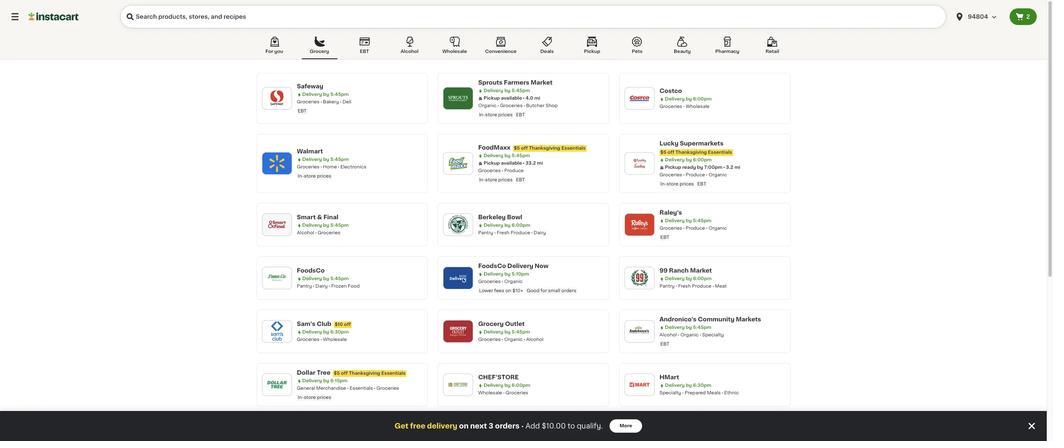 Task type: describe. For each thing, give the bounding box(es) containing it.
2
[[1027, 14, 1030, 20]]

by for raley's
[[686, 219, 692, 223]]

food
[[348, 284, 360, 289]]

delivery by 6:30pm for wholesale
[[302, 330, 349, 335]]

butcher
[[526, 104, 545, 108]]

pantry fresh produce dairy
[[478, 231, 546, 235]]

delivery
[[427, 423, 458, 430]]

by for safeway
[[323, 92, 329, 97]]

dollar tree $5 off thanksgiving essentials
[[297, 370, 406, 376]]

chef'store
[[478, 375, 519, 381]]

farmers
[[504, 80, 530, 86]]

merchandise
[[316, 386, 346, 391]]

delivery for chef'store
[[484, 384, 504, 388]]

berkeley bowl logo image
[[447, 214, 469, 236]]

lucky
[[660, 141, 679, 147]]

get
[[395, 423, 409, 430]]

6:15pm
[[330, 379, 348, 384]]

beauty button
[[665, 35, 700, 59]]

qualify.
[[577, 423, 603, 430]]

in-store prices ebt down organic groceries butcher shop
[[479, 113, 525, 117]]

in-store prices ebt for foodmaxx
[[479, 178, 525, 182]]

fresh for ranch
[[678, 284, 691, 289]]

dollar
[[297, 370, 316, 376]]

groceries down walmart
[[297, 165, 320, 169]]

foodmaxx logo image
[[447, 153, 469, 174]]

smart & final logo image
[[266, 214, 288, 236]]

deals button
[[529, 35, 565, 59]]

dollar tree logo image
[[266, 374, 288, 396]]

delivery for costco
[[665, 97, 685, 101]]

foodsco delivery now
[[478, 263, 549, 269]]

groceries down the safeway
[[297, 100, 320, 104]]

in- for 33.2 mi
[[479, 178, 485, 182]]

by for andronico's community markets
[[686, 326, 692, 330]]

alcohol organic specialty
[[660, 333, 724, 338]]

pantry for berkeley bowl
[[478, 231, 493, 235]]

delivery for grocery outlet
[[484, 330, 504, 335]]

groceries organic alcohol
[[478, 338, 544, 342]]

$5 for lucky supermarkets
[[661, 150, 667, 155]]

pickup for 4.0 mi
[[484, 96, 500, 101]]

0 vertical spatial dairy
[[534, 231, 546, 235]]

delivery for berkeley bowl
[[484, 223, 504, 228]]

store for 3.2 mi
[[667, 182, 679, 187]]

alcohol for alcohol groceries
[[297, 231, 314, 235]]

1 horizontal spatial 99
[[660, 268, 668, 274]]

supermarkets
[[680, 141, 724, 147]]

by for costco
[[686, 97, 692, 101]]

delivery by 6:00pm for berkeley bowl
[[484, 223, 531, 228]]

3.2 mi
[[726, 165, 741, 170]]

$5 inside foodmaxx $5 off thanksgiving essentials
[[514, 146, 520, 151]]

sprouts farmers market logo image
[[447, 88, 469, 109]]

andronico's
[[660, 317, 697, 323]]

delivery by 6:00pm for chef'store
[[484, 384, 531, 388]]

99 ranch market logo image
[[629, 268, 651, 289]]

in- down walmart
[[298, 174, 304, 179]]

ebt inside button
[[360, 49, 369, 54]]

•
[[521, 423, 524, 430]]

costco logo image
[[629, 88, 651, 109]]

general merchandise essentials groceries
[[297, 386, 399, 391]]

2 button
[[1010, 8, 1037, 25]]

walmart logo image
[[266, 153, 288, 174]]

delivery for 99 ranch market
[[665, 277, 685, 281]]

sam's club logo image
[[266, 321, 288, 343]]

delivery by 6:15pm
[[302, 379, 348, 384]]

smart & final
[[297, 215, 338, 220]]

alcohol button
[[392, 35, 428, 59]]

1 horizontal spatial on
[[506, 289, 511, 293]]

shop categories tab list
[[256, 35, 791, 59]]

hmart logo image
[[629, 374, 651, 396]]

outlet
[[505, 321, 525, 327]]

94804 button
[[955, 5, 1005, 28]]

delivery by 6:00pm for the 99 store
[[484, 432, 531, 437]]

lower
[[479, 289, 493, 293]]

more
[[620, 424, 632, 429]]

$10+
[[513, 289, 523, 293]]

electronics
[[341, 165, 367, 169]]

market for sprouts farmers market
[[531, 80, 553, 86]]

general
[[297, 386, 315, 391]]

convenience button
[[482, 35, 520, 59]]

groceries produce
[[478, 169, 524, 173]]

by for the 99 store
[[505, 432, 511, 437]]

delivery by 5:45pm for grocery outlet
[[484, 330, 530, 335]]

berkeley
[[478, 215, 506, 220]]

wholesale groceries
[[478, 391, 528, 396]]

0 vertical spatial specialty
[[702, 333, 724, 338]]

by for foodsco
[[323, 277, 329, 281]]

3.2
[[726, 165, 734, 170]]

retail
[[766, 49, 780, 54]]

pantry fresh produce meat
[[660, 284, 727, 289]]

now
[[535, 263, 549, 269]]

6:00pm for berkeley bowl
[[512, 223, 531, 228]]

tree
[[317, 370, 331, 376]]

5:45pm for safeway
[[330, 92, 349, 97]]

store down general
[[304, 396, 316, 400]]

delivery by 5:45pm for sprouts farmers market
[[484, 88, 530, 93]]

groceries home electronics
[[297, 165, 367, 169]]

by for 99 ranch market
[[686, 277, 692, 281]]

4.0 mi
[[526, 96, 540, 101]]

6:00pm for the 99 store
[[512, 432, 531, 437]]

5:45pm for walmart
[[330, 157, 349, 162]]

33.2 mi
[[526, 161, 543, 166]]

off for lucky supermarkets
[[668, 150, 675, 155]]

off for sam's club
[[344, 323, 351, 327]]

foodsco for foodsco
[[297, 268, 325, 274]]

5:45pm for andronico's community markets
[[693, 326, 712, 330]]

0 vertical spatial orders
[[562, 289, 577, 293]]

7:00pm
[[704, 165, 723, 170]]

delivery for walmart
[[302, 157, 322, 162]]

prices for 4.0 mi
[[499, 113, 513, 117]]

on inside get free delivery on next 3 orders • add $10.00 to qualify.
[[459, 423, 469, 430]]

delivery by 5:10pm
[[484, 272, 529, 277]]

6:00pm for costco
[[693, 97, 712, 101]]

delivery for raley's
[[665, 219, 685, 223]]

foodmaxx
[[478, 145, 511, 151]]

99 ranch market
[[660, 268, 712, 274]]

shop
[[546, 104, 558, 108]]

by for walmart
[[323, 157, 329, 162]]

home
[[323, 165, 337, 169]]

delivery for foodsco
[[302, 277, 322, 281]]

pets
[[632, 49, 643, 54]]

the
[[478, 424, 490, 429]]

delivery for foodsco delivery now
[[484, 272, 504, 277]]

the 99 store
[[478, 424, 518, 429]]

delivery by 6:30pm for prepared meals
[[665, 384, 712, 388]]

essentials inside foodmaxx $5 off thanksgiving essentials
[[562, 146, 586, 151]]

pickup for 3.2 mi
[[665, 165, 681, 170]]

club
[[317, 321, 331, 327]]

delivery down foodmaxx
[[484, 154, 504, 158]]

smart
[[297, 215, 316, 220]]

groceries down costco
[[660, 104, 682, 109]]

by for berkeley bowl
[[505, 223, 511, 228]]

groceries down pickup ready by 7:00pm
[[660, 173, 682, 177]]

fees
[[494, 289, 504, 293]]

delivery for the 99 store
[[484, 432, 504, 437]]

groceries down dollar tree $5 off thanksgiving essentials
[[377, 386, 399, 391]]

by for grocery outlet
[[505, 330, 511, 335]]

prepared
[[685, 391, 706, 396]]

raley's
[[660, 210, 682, 216]]

in- down general
[[298, 396, 304, 400]]

in- for 4.0 mi
[[479, 113, 485, 117]]

sam's club $10 off
[[297, 321, 351, 327]]

delivery for hmart
[[665, 384, 685, 388]]

5:45pm for raley's
[[693, 219, 712, 223]]

lucky supermarkets logo image
[[629, 153, 651, 174]]

organic groceries butcher shop
[[478, 104, 558, 108]]

by for foodsco delivery now
[[505, 272, 511, 277]]

pets button
[[620, 35, 655, 59]]

bowl
[[507, 215, 522, 220]]

beauty
[[674, 49, 691, 54]]

delivery up general
[[302, 379, 322, 384]]

bakery
[[323, 100, 339, 104]]



Task type: locate. For each thing, give the bounding box(es) containing it.
thanksgiving inside foodmaxx $5 off thanksgiving essentials
[[529, 146, 561, 151]]

5:10pm
[[512, 272, 529, 277]]

convenience
[[485, 49, 517, 54]]

delivery by 6:00pm down store
[[484, 432, 531, 437]]

prices down groceries produce
[[499, 178, 513, 182]]

groceries organic
[[478, 280, 523, 284]]

0 vertical spatial grocery
[[310, 49, 329, 54]]

$5 inside lucky supermarkets $5 off thanksgiving essentials
[[661, 150, 667, 155]]

1 vertical spatial market
[[690, 268, 712, 274]]

alcohol inside button
[[401, 49, 419, 54]]

delivery by 5:45pm up pantry dairy frozen food
[[302, 277, 349, 281]]

small
[[548, 289, 560, 293]]

pharmacy button
[[710, 35, 746, 59]]

thanksgiving inside lucky supermarkets $5 off thanksgiving essentials
[[676, 150, 707, 155]]

delivery by 5:45pm down foodmaxx
[[484, 154, 530, 158]]

delivery down costco
[[665, 97, 685, 101]]

grocery left outlet
[[478, 321, 504, 327]]

delivery by 6:00pm for 99 ranch market
[[665, 277, 712, 281]]

1 vertical spatial grocery
[[478, 321, 504, 327]]

mi for foodmaxx
[[537, 161, 543, 166]]

1 in-store prices from the top
[[298, 174, 331, 179]]

alcohol
[[401, 49, 419, 54], [297, 231, 314, 235], [660, 333, 677, 338], [526, 338, 544, 342]]

groceries down raley's on the top right of page
[[660, 226, 682, 231]]

meat
[[715, 284, 727, 289]]

organic
[[478, 104, 497, 108], [709, 173, 727, 177], [709, 226, 727, 231], [505, 280, 523, 284], [681, 333, 699, 338], [505, 338, 523, 342]]

add
[[526, 423, 540, 430]]

1 horizontal spatial delivery by 6:30pm
[[665, 384, 712, 388]]

store down groceries home electronics
[[304, 174, 316, 179]]

grocery for grocery
[[310, 49, 329, 54]]

2 horizontal spatial $5
[[661, 150, 667, 155]]

0 horizontal spatial delivery by 6:30pm
[[302, 330, 349, 335]]

delivery for sprouts farmers market
[[484, 88, 504, 93]]

delivery by 5:45pm for smart & final
[[302, 223, 349, 228]]

5:45pm for foodsco
[[330, 277, 349, 281]]

for
[[541, 289, 547, 293]]

1 vertical spatial groceries wholesale
[[297, 338, 347, 342]]

raley's logo image
[[629, 214, 651, 236]]

available
[[501, 96, 522, 101], [501, 161, 522, 166]]

delivery by 5:45pm
[[484, 88, 530, 93], [302, 92, 349, 97], [484, 154, 530, 158], [302, 157, 349, 162], [665, 219, 712, 223], [302, 223, 349, 228], [302, 277, 349, 281], [665, 326, 712, 330], [484, 330, 530, 335]]

prices down ready
[[680, 182, 694, 187]]

off inside dollar tree $5 off thanksgiving essentials
[[341, 371, 348, 376]]

grocery outlet
[[478, 321, 525, 327]]

off down lucky
[[668, 150, 675, 155]]

delivery by 6:30pm up prepared
[[665, 384, 712, 388]]

store
[[501, 424, 518, 429]]

delivery by 5:45pm for walmart
[[302, 157, 349, 162]]

wholesale inside button
[[443, 49, 467, 54]]

0 horizontal spatial 6:30pm
[[330, 330, 349, 335]]

ready
[[683, 165, 696, 170]]

pickup available for produce
[[484, 161, 522, 166]]

off inside foodmaxx $5 off thanksgiving essentials
[[521, 146, 528, 151]]

0 horizontal spatial specialty
[[660, 391, 681, 396]]

groceries down "final"
[[318, 231, 340, 235]]

foodsco for foodsco delivery now
[[478, 263, 506, 269]]

0 horizontal spatial groceries wholesale
[[297, 338, 347, 342]]

0 horizontal spatial pantry
[[297, 284, 312, 289]]

good
[[527, 289, 540, 293]]

for
[[266, 49, 273, 54]]

6:30pm
[[330, 330, 349, 335], [693, 384, 712, 388]]

0 vertical spatial fresh
[[497, 231, 510, 235]]

in- up raley's on the top right of page
[[661, 182, 667, 187]]

delivery for safeway
[[302, 92, 322, 97]]

6:00pm for chef'store
[[512, 384, 531, 388]]

groceries wholesale down costco
[[660, 104, 710, 109]]

available for groceries
[[501, 96, 522, 101]]

in-store prices for groceries
[[298, 174, 331, 179]]

delivery down walmart
[[302, 157, 322, 162]]

0 horizontal spatial orders
[[495, 423, 520, 430]]

fresh
[[497, 231, 510, 235], [678, 284, 691, 289]]

delivery up groceries organic
[[484, 272, 504, 277]]

2 groceries produce organic from the top
[[660, 226, 727, 231]]

delivery down sam's
[[302, 330, 322, 335]]

delivery by 5:45pm down the "sprouts farmers market"
[[484, 88, 530, 93]]

by for chef'store
[[505, 384, 511, 388]]

prices for 33.2 mi
[[499, 178, 513, 182]]

$5 right foodmaxx
[[514, 146, 520, 151]]

pickup available for groceries
[[484, 96, 522, 101]]

groceries wholesale for 6:30pm
[[297, 338, 347, 342]]

delivery by 5:45pm down "final"
[[302, 223, 349, 228]]

pickup for 33.2 mi
[[484, 161, 500, 166]]

94804 button
[[950, 5, 1010, 28]]

thanksgiving down supermarkets
[[676, 150, 707, 155]]

andronico's community markets
[[660, 317, 761, 323]]

next
[[470, 423, 487, 430]]

thanksgiving up the 33.2 mi
[[529, 146, 561, 151]]

grocery for grocery outlet
[[478, 321, 504, 327]]

markets
[[736, 317, 761, 323]]

0 horizontal spatial dairy
[[316, 284, 328, 289]]

community
[[698, 317, 735, 323]]

0 horizontal spatial grocery
[[310, 49, 329, 54]]

0 vertical spatial groceries produce organic
[[660, 173, 727, 177]]

off inside sam's club $10 off
[[344, 323, 351, 327]]

available up groceries produce
[[501, 161, 522, 166]]

store down organic groceries butcher shop
[[485, 113, 497, 117]]

grocery inside button
[[310, 49, 329, 54]]

pickup button
[[574, 35, 610, 59]]

0 vertical spatial on
[[506, 289, 511, 293]]

1 vertical spatial pickup available
[[484, 161, 522, 166]]

0 horizontal spatial on
[[459, 423, 469, 430]]

mi up butcher
[[535, 96, 540, 101]]

delivery down raley's on the top right of page
[[665, 219, 685, 223]]

dairy left frozen
[[316, 284, 328, 289]]

0 vertical spatial delivery by 6:30pm
[[302, 330, 349, 335]]

1 horizontal spatial pantry
[[478, 231, 493, 235]]

0 horizontal spatial $5
[[334, 371, 340, 376]]

delivery down the safeway
[[302, 92, 322, 97]]

delivery down chef'store
[[484, 384, 504, 388]]

2 horizontal spatial pantry
[[660, 284, 675, 289]]

None search field
[[120, 5, 947, 28]]

1 horizontal spatial thanksgiving
[[529, 146, 561, 151]]

2 horizontal spatial thanksgiving
[[676, 150, 707, 155]]

off for dollar tree
[[341, 371, 348, 376]]

get free delivery on next 3 orders • add $10.00 to qualify.
[[395, 423, 603, 430]]

delivery down hmart in the right of the page
[[665, 384, 685, 388]]

delivery down the sprouts
[[484, 88, 504, 93]]

1 horizontal spatial 6:30pm
[[693, 384, 712, 388]]

pickup ready by 7:00pm
[[665, 165, 723, 170]]

0 vertical spatial 6:30pm
[[330, 330, 349, 335]]

delivery by 5:45pm for andronico's community markets
[[665, 326, 712, 330]]

off right $10
[[344, 323, 351, 327]]

sprouts
[[478, 80, 503, 86]]

1 horizontal spatial market
[[690, 268, 712, 274]]

1 horizontal spatial fresh
[[678, 284, 691, 289]]

prices down merchandise
[[317, 396, 331, 400]]

more button
[[610, 420, 642, 433]]

off up 6:15pm at the left bottom
[[341, 371, 348, 376]]

walmart
[[297, 149, 323, 154]]

orders right small on the right
[[562, 289, 577, 293]]

essentials inside lucky supermarkets $5 off thanksgiving essentials
[[708, 150, 732, 155]]

pantry for foodsco
[[297, 284, 312, 289]]

Search field
[[120, 5, 947, 28]]

in-store prices down the home
[[298, 174, 331, 179]]

foodsco up pantry dairy frozen food
[[297, 268, 325, 274]]

pantry dairy frozen food
[[297, 284, 360, 289]]

1 horizontal spatial groceries wholesale
[[660, 104, 710, 109]]

33.2
[[526, 161, 536, 166]]

1 groceries produce organic from the top
[[660, 173, 727, 177]]

delivery down the andronico's
[[665, 326, 685, 330]]

specialty prepared meals ethnic
[[660, 391, 739, 396]]

1 vertical spatial 99
[[491, 424, 499, 429]]

delivery by 5:45pm for raley's
[[665, 219, 712, 223]]

groceries wholesale for 6:00pm
[[660, 104, 710, 109]]

off up 33.2
[[521, 146, 528, 151]]

pantry down ranch
[[660, 284, 675, 289]]

1 horizontal spatial orders
[[562, 289, 577, 293]]

delivery by 6:00pm for costco
[[665, 97, 712, 101]]

mi right 3.2
[[735, 165, 741, 170]]

fresh down 99 ranch market
[[678, 284, 691, 289]]

pickup available up groceries produce
[[484, 161, 522, 166]]

market
[[531, 80, 553, 86], [690, 268, 712, 274]]

by for hmart
[[686, 384, 692, 388]]

1 horizontal spatial foodsco
[[478, 263, 506, 269]]

market for 99 ranch market
[[690, 268, 712, 274]]

on left next
[[459, 423, 469, 430]]

$10.00
[[542, 423, 566, 430]]

off inside lucky supermarkets $5 off thanksgiving essentials
[[668, 150, 675, 155]]

groceries produce organic down raley's on the top right of page
[[660, 226, 727, 231]]

thanksgiving for dollar tree
[[349, 371, 380, 376]]

5:45pm for grocery outlet
[[512, 330, 530, 335]]

available up organic groceries butcher shop
[[501, 96, 522, 101]]

hmart
[[660, 375, 679, 381]]

6:30pm down $10
[[330, 330, 349, 335]]

1 horizontal spatial grocery
[[478, 321, 504, 327]]

0 horizontal spatial thanksgiving
[[349, 371, 380, 376]]

mi for lucky
[[735, 165, 741, 170]]

instacart image
[[28, 12, 78, 22]]

pantry for 99 ranch market
[[660, 284, 675, 289]]

pantry
[[478, 231, 493, 235], [297, 284, 312, 289], [660, 284, 675, 289]]

groceries wholesale
[[660, 104, 710, 109], [297, 338, 347, 342]]

delivery by 5:45pm up the home
[[302, 157, 349, 162]]

delivery down grocery outlet
[[484, 330, 504, 335]]

delivery for andronico's community markets
[[665, 326, 685, 330]]

prices down organic groceries butcher shop
[[499, 113, 513, 117]]

by for smart & final
[[323, 223, 329, 228]]

6:30pm for prepared meals
[[693, 384, 712, 388]]

treatment tracker modal dialog
[[0, 412, 1047, 442]]

delivery down berkeley
[[484, 223, 504, 228]]

groceries down sam's
[[297, 338, 320, 342]]

groceries down the "sprouts farmers market"
[[500, 104, 523, 108]]

wholesale
[[443, 49, 467, 54], [686, 104, 710, 109], [323, 338, 347, 342], [478, 391, 502, 396]]

market up pantry fresh produce meat
[[690, 268, 712, 274]]

frozen
[[331, 284, 347, 289]]

fresh down berkeley bowl
[[497, 231, 510, 235]]

$5 inside dollar tree $5 off thanksgiving essentials
[[334, 371, 340, 376]]

mi right 33.2
[[537, 161, 543, 166]]

3
[[489, 423, 494, 430]]

foodsco
[[478, 263, 506, 269], [297, 268, 325, 274]]

orders left the •
[[495, 423, 520, 430]]

groceries produce organic down pickup ready by 7:00pm
[[660, 173, 727, 177]]

fresh for bowl
[[497, 231, 510, 235]]

in-store prices ebt down ready
[[661, 182, 707, 187]]

by for sprouts farmers market
[[505, 88, 511, 93]]

0 horizontal spatial 99
[[491, 424, 499, 429]]

6:30pm for wholesale
[[330, 330, 349, 335]]

foodmaxx $5 off thanksgiving essentials
[[478, 145, 586, 151]]

$5 for dollar tree
[[334, 371, 340, 376]]

1 vertical spatial in-store prices
[[298, 396, 331, 400]]

1 horizontal spatial $5
[[514, 146, 520, 151]]

prices
[[499, 113, 513, 117], [317, 174, 331, 179], [499, 178, 513, 182], [680, 182, 694, 187], [317, 396, 331, 400]]

sprouts farmers market
[[478, 80, 553, 86]]

store down groceries produce
[[485, 178, 497, 182]]

thanksgiving up general merchandise essentials groceries
[[349, 371, 380, 376]]

alcohol for alcohol
[[401, 49, 419, 54]]

groceries
[[297, 100, 320, 104], [500, 104, 523, 108], [660, 104, 682, 109], [297, 165, 320, 169], [478, 169, 501, 173], [660, 173, 682, 177], [660, 226, 682, 231], [318, 231, 340, 235], [478, 280, 501, 284], [297, 338, 320, 342], [478, 338, 501, 342], [377, 386, 399, 391], [506, 391, 528, 396]]

5:45pm for sprouts farmers market
[[512, 88, 530, 93]]

for you button
[[256, 35, 292, 59]]

1 vertical spatial orders
[[495, 423, 520, 430]]

delivery down smart & final
[[302, 223, 322, 228]]

6:00pm for 99 ranch market
[[693, 277, 712, 281]]

ebt button
[[347, 35, 383, 59]]

0 vertical spatial available
[[501, 96, 522, 101]]

delivery by 6:00pm up ready
[[665, 158, 712, 162]]

essentials inside dollar tree $5 off thanksgiving essentials
[[382, 371, 406, 376]]

mi
[[535, 96, 540, 101], [537, 161, 543, 166], [735, 165, 741, 170]]

alcohol groceries
[[297, 231, 340, 235]]

groceries down chef'store
[[506, 391, 528, 396]]

in- for 3.2 mi
[[661, 182, 667, 187]]

grocery up the safeway
[[310, 49, 329, 54]]

1 vertical spatial available
[[501, 161, 522, 166]]

andronico's community markets logo image
[[629, 321, 651, 343]]

grocery outlet logo image
[[447, 321, 469, 343]]

store down pickup ready by 7:00pm
[[667, 182, 679, 187]]

5:45pm for smart & final
[[330, 223, 349, 228]]

6:30pm up specialty prepared meals ethnic
[[693, 384, 712, 388]]

in-store prices ebt
[[479, 113, 525, 117], [479, 178, 525, 182], [661, 182, 707, 187]]

delivery by 5:45pm up alcohol organic specialty at the right
[[665, 326, 712, 330]]

delivery by 5:45pm for foodsco
[[302, 277, 349, 281]]

4.0
[[526, 96, 533, 101]]

2 in-store prices from the top
[[298, 396, 331, 400]]

0 vertical spatial pickup available
[[484, 96, 522, 101]]

to
[[568, 423, 575, 430]]

1 vertical spatial delivery by 6:30pm
[[665, 384, 712, 388]]

safeway logo image
[[266, 88, 288, 109]]

99 right the
[[491, 424, 499, 429]]

free
[[410, 423, 426, 430]]

sam's
[[297, 321, 316, 327]]

delivery by 5:45pm up groceries bakery deli
[[302, 92, 349, 97]]

lower fees on $10+ good for small orders
[[479, 289, 577, 293]]

store for 4.0 mi
[[485, 113, 497, 117]]

meals
[[707, 391, 721, 396]]

delivery by 6:00pm up wholesale groceries
[[484, 384, 531, 388]]

$5 down lucky
[[661, 150, 667, 155]]

1 vertical spatial fresh
[[678, 284, 691, 289]]

orders inside get free delivery on next 3 orders • add $10.00 to qualify.
[[495, 423, 520, 430]]

pantry down berkeley
[[478, 231, 493, 235]]

1 horizontal spatial dairy
[[534, 231, 546, 235]]

5:45pm
[[512, 88, 530, 93], [330, 92, 349, 97], [512, 154, 530, 158], [330, 157, 349, 162], [693, 219, 712, 223], [330, 223, 349, 228], [330, 277, 349, 281], [693, 326, 712, 330], [512, 330, 530, 335]]

you
[[274, 49, 283, 54]]

produce
[[505, 169, 524, 173], [686, 173, 705, 177], [686, 226, 705, 231], [511, 231, 530, 235], [692, 284, 712, 289]]

1 vertical spatial specialty
[[660, 391, 681, 396]]

2 pickup available from the top
[[484, 161, 522, 166]]

ranch
[[669, 268, 689, 274]]

1 available from the top
[[501, 96, 522, 101]]

foodsco delivery now logo image
[[447, 268, 469, 289]]

1 pickup available from the top
[[484, 96, 522, 101]]

chef'store logo image
[[447, 374, 469, 396]]

in-store prices for general
[[298, 396, 331, 400]]

delivery by 6:00pm down costco
[[665, 97, 712, 101]]

in-store prices ebt for lucky supermarkets
[[661, 182, 707, 187]]

$5
[[514, 146, 520, 151], [661, 150, 667, 155], [334, 371, 340, 376]]

delivery down ranch
[[665, 277, 685, 281]]

0 vertical spatial groceries wholesale
[[660, 104, 710, 109]]

0 vertical spatial 99
[[660, 268, 668, 274]]

foodsco logo image
[[266, 268, 288, 289]]

prices down the home
[[317, 174, 331, 179]]

groceries wholesale down sam's club $10 off
[[297, 338, 347, 342]]

store for 33.2 mi
[[485, 178, 497, 182]]

pantry right foodsco logo
[[297, 284, 312, 289]]

delivery up ready
[[665, 158, 685, 162]]

pickup available up organic groceries butcher shop
[[484, 96, 522, 101]]

alcohol for alcohol organic specialty
[[660, 333, 677, 338]]

in-store prices ebt down groceries produce
[[479, 178, 525, 182]]

delivery by 5:45pm for safeway
[[302, 92, 349, 97]]

pickup
[[584, 49, 600, 54], [484, 96, 500, 101], [484, 161, 500, 166], [665, 165, 681, 170]]

$5 up 6:15pm at the left bottom
[[334, 371, 340, 376]]

specialty down andronico's community markets
[[702, 333, 724, 338]]

pharmacy
[[716, 49, 740, 54]]

grocery
[[310, 49, 329, 54], [478, 321, 504, 327]]

2 available from the top
[[501, 161, 522, 166]]

1 vertical spatial on
[[459, 423, 469, 430]]

1 horizontal spatial specialty
[[702, 333, 724, 338]]

thanksgiving inside dollar tree $5 off thanksgiving essentials
[[349, 371, 380, 376]]

grocery button
[[302, 35, 337, 59]]

0 vertical spatial in-store prices
[[298, 174, 331, 179]]

available for produce
[[501, 161, 522, 166]]

groceries down foodmaxx
[[478, 169, 501, 173]]

delivery down 3
[[484, 432, 504, 437]]

in-store prices
[[298, 174, 331, 179], [298, 396, 331, 400]]

94804
[[968, 14, 989, 20]]

essentials
[[562, 146, 586, 151], [708, 150, 732, 155], [382, 371, 406, 376], [350, 386, 373, 391]]

delivery by 5:45pm up groceries organic alcohol at bottom
[[484, 330, 530, 335]]

99 left ranch
[[660, 268, 668, 274]]

0 horizontal spatial market
[[531, 80, 553, 86]]

1 vertical spatial groceries produce organic
[[660, 226, 727, 231]]

1 vertical spatial 6:30pm
[[693, 384, 712, 388]]

&
[[317, 215, 322, 220]]

delivery by 6:00pm up pantry fresh produce dairy
[[484, 223, 531, 228]]

groceries down grocery outlet
[[478, 338, 501, 342]]

pickup inside button
[[584, 49, 600, 54]]

0 horizontal spatial fresh
[[497, 231, 510, 235]]

thanksgiving for lucky supermarkets
[[676, 150, 707, 155]]

1 vertical spatial dairy
[[316, 284, 328, 289]]

delivery up 5:10pm
[[508, 263, 533, 269]]

in- down groceries produce
[[479, 178, 485, 182]]

foodsco up delivery by 5:10pm
[[478, 263, 506, 269]]

0 horizontal spatial foodsco
[[297, 268, 325, 274]]

thanksgiving
[[529, 146, 561, 151], [676, 150, 707, 155], [349, 371, 380, 376]]

groceries up lower
[[478, 280, 501, 284]]

0 vertical spatial market
[[531, 80, 553, 86]]

delivery by 6:00pm down 99 ranch market
[[665, 277, 712, 281]]

ebt
[[360, 49, 369, 54], [298, 109, 307, 114], [516, 113, 525, 117], [516, 178, 525, 182], [698, 182, 707, 187], [661, 235, 670, 240], [661, 342, 670, 347]]

delivery for smart & final
[[302, 223, 322, 228]]

prices for 3.2 mi
[[680, 182, 694, 187]]



Task type: vqa. For each thing, say whether or not it's contained in the screenshot.
rightmost Light Beer
no



